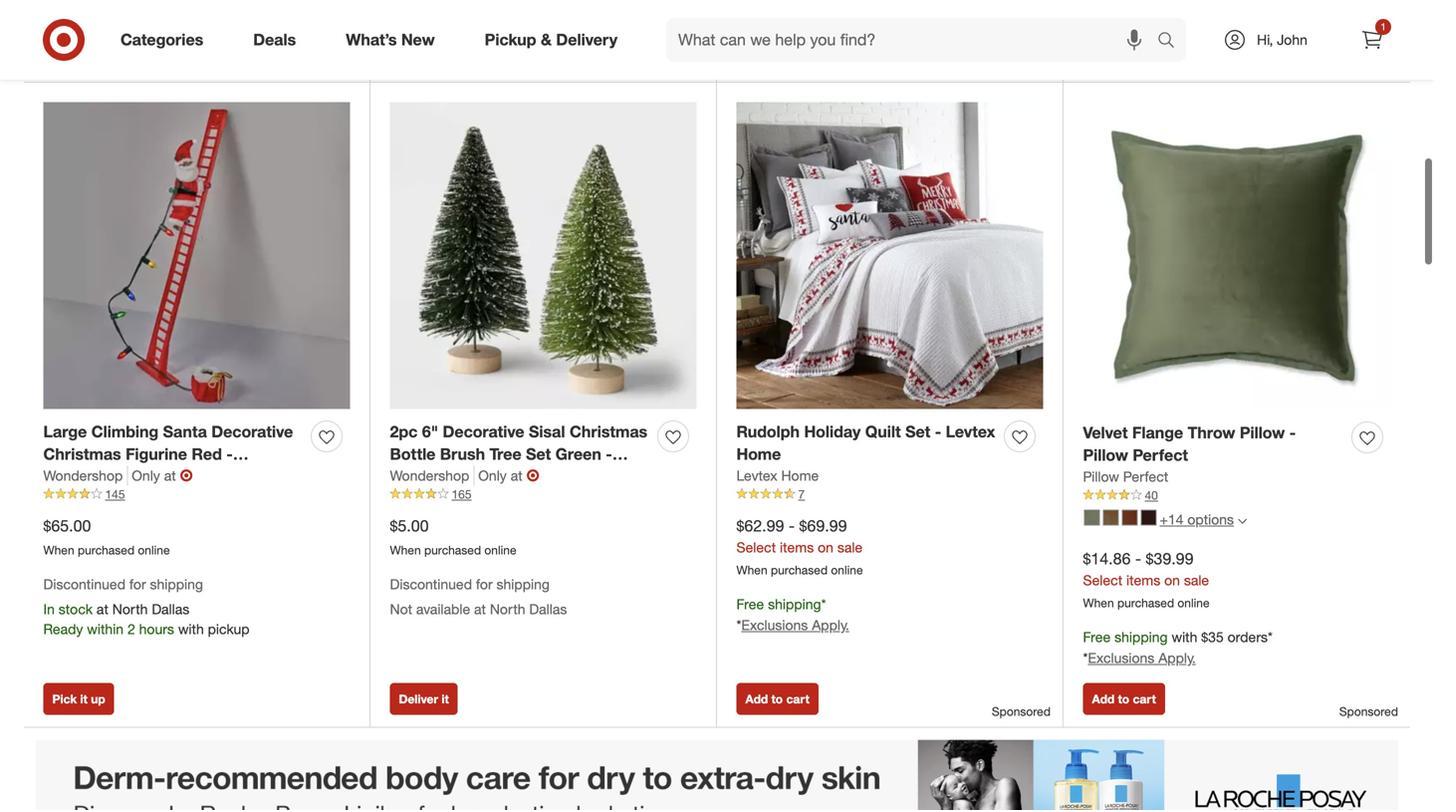 Task type: vqa. For each thing, say whether or not it's contained in the screenshot.
rightmost Price
no



Task type: locate. For each thing, give the bounding box(es) containing it.
free down $14.86 - $39.99 select items on sale when purchased online
[[1084, 628, 1111, 646]]

what's new
[[346, 30, 435, 49]]

pillow right throw
[[1240, 423, 1286, 442]]

add down * exclusions apply.
[[52, 46, 75, 61]]

1 vertical spatial on
[[1165, 571, 1181, 589]]

0 horizontal spatial north
[[112, 600, 148, 618]]

christmas inside '2pc 6" decorative sisal christmas bottle brush tree set green - wondershop™'
[[570, 422, 648, 441]]

christmas down 'large'
[[43, 445, 121, 464]]

*
[[43, 3, 48, 21], [822, 595, 827, 613], [737, 616, 742, 633], [1084, 649, 1088, 666]]

decorative inside large climbing santa decorative christmas figurine red - wondershop™
[[211, 422, 293, 441]]

sale inside $14.86 - $39.99 select items on sale when purchased online
[[1185, 571, 1210, 589]]

with left $35
[[1172, 628, 1198, 646]]

dallas inside discontinued for shipping in stock at  north dallas ready within 2 hours with pickup
[[152, 600, 190, 618]]

when down $14.86
[[1084, 595, 1115, 610]]

select
[[737, 539, 776, 556], [1084, 571, 1123, 589]]

add to cart button
[[43, 38, 125, 70], [390, 38, 472, 70], [1084, 38, 1166, 70], [737, 683, 819, 715], [1084, 683, 1166, 715]]

1 horizontal spatial exclusions apply. button
[[742, 615, 850, 635]]

1 horizontal spatial with
[[1172, 628, 1198, 646]]

- right throw
[[1290, 423, 1297, 442]]

wondershop link up 145
[[43, 466, 128, 486]]

* exclusions apply.
[[43, 3, 156, 21]]

0 horizontal spatial wondershop only at ¬
[[43, 466, 193, 485]]

velvet flange throw pillow - pillow perfect image
[[1084, 102, 1391, 410], [1084, 102, 1391, 410]]

1 ¬ from the left
[[180, 466, 193, 485]]

0 horizontal spatial sale
[[838, 539, 863, 556]]

0 horizontal spatial set
[[526, 445, 551, 464]]

perfect down flange
[[1133, 446, 1189, 465]]

apply. inside the free shipping with $35 orders* * exclusions apply.
[[1159, 649, 1196, 666]]

items for $39.99
[[1127, 571, 1161, 589]]

pillow down velvet
[[1084, 446, 1129, 465]]

1 horizontal spatial discontinued
[[390, 575, 472, 593]]

1 horizontal spatial set
[[906, 422, 931, 441]]

at inside discontinued for shipping not available at north dallas
[[474, 600, 486, 618]]

0 vertical spatial on
[[818, 539, 834, 556]]

discontinued inside discontinued for shipping in stock at  north dallas ready within 2 hours with pickup
[[43, 575, 126, 593]]

shipping down '$5.00 when purchased online' at left
[[497, 575, 550, 593]]

online up $35
[[1178, 595, 1210, 610]]

online up discontinued for shipping not available at north dallas
[[485, 543, 517, 558]]

on down $39.99
[[1165, 571, 1181, 589]]

deals
[[253, 30, 296, 49]]

¬ up 145 link
[[180, 466, 193, 485]]

free
[[737, 595, 764, 613], [1084, 628, 1111, 646]]

items down $39.99
[[1127, 571, 1161, 589]]

only
[[132, 467, 160, 484], [479, 467, 507, 484]]

rudolph holiday quilt set -  levtex home image
[[737, 102, 1044, 409], [737, 102, 1044, 409]]

1 horizontal spatial wondershop™
[[390, 467, 494, 487]]

purchased down $39.99
[[1118, 595, 1175, 610]]

1 horizontal spatial christmas
[[570, 422, 648, 441]]

select inside $14.86 - $39.99 select items on sale when purchased online
[[1084, 571, 1123, 589]]

on for $62.99 - $69.99
[[818, 539, 834, 556]]

1 horizontal spatial wondershop link
[[390, 466, 475, 486]]

0 horizontal spatial dallas
[[152, 600, 190, 618]]

north inside discontinued for shipping in stock at  north dallas ready within 2 hours with pickup
[[112, 600, 148, 618]]

exclusions apply. button down $62.99 - $69.99 select items on sale when purchased online
[[742, 615, 850, 635]]

0 horizontal spatial it
[[80, 692, 88, 707]]

decorative up red
[[211, 422, 293, 441]]

rudolph holiday quilt set -  levtex home
[[737, 422, 996, 464]]

home down rudolph on the bottom right of the page
[[737, 445, 782, 464]]

exclusions apply. button
[[48, 2, 156, 22], [742, 615, 850, 635], [1088, 648, 1196, 668]]

wondershop only at ¬ up 145
[[43, 466, 193, 485]]

orange image
[[1122, 509, 1138, 525]]

pillow up green icon
[[1084, 468, 1120, 485]]

deliver it
[[399, 692, 449, 707]]

2 horizontal spatial apply.
[[1159, 649, 1196, 666]]

at right available at left
[[474, 600, 486, 618]]

levtex down rudolph on the bottom right of the page
[[737, 467, 778, 484]]

at down tree
[[511, 467, 523, 484]]

40
[[1145, 488, 1159, 503]]

1 horizontal spatial wondershop
[[390, 467, 470, 484]]

apply. up categories on the top of the page
[[119, 3, 156, 21]]

1 horizontal spatial exclusions
[[742, 616, 808, 633]]

north for $5.00
[[490, 600, 526, 618]]

1 horizontal spatial for
[[476, 575, 493, 593]]

shipping down $62.99 - $69.99 select items on sale when purchased online
[[768, 595, 822, 613]]

orders*
[[1228, 628, 1273, 646]]

1 vertical spatial home
[[782, 467, 819, 484]]

purchased inside '$5.00 when purchased online'
[[424, 543, 481, 558]]

exclusions apply. button up categories on the top of the page
[[48, 2, 156, 22]]

2 wondershop from the left
[[390, 467, 470, 484]]

2 wondershop™ from the left
[[390, 467, 494, 487]]

select down $62.99
[[737, 539, 776, 556]]

add
[[52, 46, 75, 61], [399, 46, 422, 61], [1093, 46, 1115, 61], [746, 692, 768, 707], [1093, 692, 1115, 707]]

1 horizontal spatial levtex
[[946, 422, 996, 441]]

0 vertical spatial items
[[780, 539, 814, 556]]

- inside large climbing santa decorative christmas figurine red - wondershop™
[[226, 445, 233, 464]]

0 vertical spatial perfect
[[1133, 446, 1189, 465]]

with inside the free shipping with $35 orders* * exclusions apply.
[[1172, 628, 1198, 646]]

wondershop™ inside '2pc 6" decorative sisal christmas bottle brush tree set green - wondershop™'
[[390, 467, 494, 487]]

2 decorative from the left
[[443, 422, 525, 441]]

wondershop
[[43, 467, 123, 484], [390, 467, 470, 484]]

0 horizontal spatial levtex
[[737, 467, 778, 484]]

¬ for wondershop™
[[180, 466, 193, 485]]

green image
[[1085, 509, 1101, 525]]

when inside $65.00 when purchased online
[[43, 543, 74, 558]]

christmas
[[570, 422, 648, 441], [43, 445, 121, 464]]

1 vertical spatial exclusions
[[742, 616, 808, 633]]

0 horizontal spatial ¬
[[180, 466, 193, 485]]

free inside the free shipping with $35 orders* * exclusions apply.
[[1084, 628, 1111, 646]]

stores
[[784, 46, 817, 61]]

1 vertical spatial apply.
[[812, 616, 850, 633]]

0 vertical spatial select
[[737, 539, 776, 556]]

select for $14.86 - $39.99
[[1084, 571, 1123, 589]]

¬
[[180, 466, 193, 485], [527, 466, 540, 485]]

0 vertical spatial home
[[737, 445, 782, 464]]

2 ¬ from the left
[[527, 466, 540, 485]]

0 horizontal spatial wondershop
[[43, 467, 123, 484]]

on down $69.99
[[818, 539, 834, 556]]

wondershop™
[[43, 467, 148, 487], [390, 467, 494, 487]]

0 horizontal spatial decorative
[[211, 422, 293, 441]]

2 vertical spatial apply.
[[1159, 649, 1196, 666]]

large climbing santa decorative christmas figurine red - wondershop™
[[43, 422, 293, 487]]

1 decorative from the left
[[211, 422, 293, 441]]

What can we help you find? suggestions appear below search field
[[667, 18, 1163, 62]]

0 horizontal spatial for
[[129, 575, 146, 593]]

shipping up the hours at the left of the page
[[150, 575, 203, 593]]

wondershop only at ¬
[[43, 466, 193, 485], [390, 466, 540, 485]]

apply. down $14.86 - $39.99 select items on sale when purchased online
[[1159, 649, 1196, 666]]

0 vertical spatial christmas
[[570, 422, 648, 441]]

shipping
[[150, 575, 203, 593], [497, 575, 550, 593], [768, 595, 822, 613], [1115, 628, 1168, 646]]

when down $62.99
[[737, 563, 768, 577]]

quilt
[[866, 422, 901, 441]]

christmas inside large climbing santa decorative christmas figurine red - wondershop™
[[43, 445, 121, 464]]

categories
[[121, 30, 203, 49]]

0 horizontal spatial items
[[780, 539, 814, 556]]

deliver it button
[[390, 683, 458, 715]]

sale for $62.99 - $69.99
[[838, 539, 863, 556]]

velvet flange throw pillow - pillow perfect
[[1084, 423, 1297, 465]]

purchased inside $62.99 - $69.99 select items on sale when purchased online
[[771, 563, 828, 577]]

north for $65.00
[[112, 600, 148, 618]]

2 vertical spatial exclusions apply. button
[[1088, 648, 1196, 668]]

2 wondershop link from the left
[[390, 466, 475, 486]]

- inside '2pc 6" decorative sisal christmas bottle brush tree set green - wondershop™'
[[606, 445, 613, 464]]

home
[[737, 445, 782, 464], [782, 467, 819, 484]]

exclusions
[[48, 3, 115, 21], [742, 616, 808, 633], [1088, 649, 1155, 666]]

2 horizontal spatial exclusions apply. button
[[1088, 648, 1196, 668]]

when
[[43, 543, 74, 558], [390, 543, 421, 558], [737, 563, 768, 577], [1084, 595, 1115, 610]]

at up the within
[[97, 600, 108, 618]]

shipping down $14.86 - $39.99 select items on sale when purchased online
[[1115, 628, 1168, 646]]

it
[[80, 692, 88, 707], [442, 692, 449, 707]]

cart
[[93, 46, 116, 61], [440, 46, 463, 61], [1133, 46, 1157, 61], [787, 692, 810, 707], [1133, 692, 1157, 707]]

only down tree
[[479, 467, 507, 484]]

christmas for 2pc 6" decorative sisal christmas bottle brush tree set green - wondershop™
[[570, 422, 648, 441]]

decorative up brush
[[443, 422, 525, 441]]

1 wondershop only at ¬ from the left
[[43, 466, 193, 485]]

1 only from the left
[[132, 467, 160, 484]]

shipping inside the free shipping with $35 orders* * exclusions apply.
[[1115, 628, 1168, 646]]

large climbing santa decorative christmas figurine red - wondershop™ link
[[43, 420, 303, 487]]

it right deliver
[[442, 692, 449, 707]]

purchased inside $14.86 - $39.99 select items on sale when purchased online
[[1118, 595, 1175, 610]]

when down $5.00
[[390, 543, 421, 558]]

john
[[1278, 31, 1308, 48]]

wondershop up 145
[[43, 467, 123, 484]]

to down * exclusions apply.
[[78, 46, 90, 61]]

1 vertical spatial set
[[526, 445, 551, 464]]

sisal
[[529, 422, 565, 441]]

sale down $69.99
[[838, 539, 863, 556]]

discontinued up the stock
[[43, 575, 126, 593]]

sponsored for velvet flange throw pillow - pillow perfect
[[1340, 704, 1399, 719]]

2 only from the left
[[479, 467, 507, 484]]

1 horizontal spatial north
[[490, 600, 526, 618]]

on inside $62.99 - $69.99 select items on sale when purchased online
[[818, 539, 834, 556]]

exclusions apply. button down $14.86 - $39.99 select items on sale when purchased online
[[1088, 648, 1196, 668]]

1 horizontal spatial only
[[479, 467, 507, 484]]

- right red
[[226, 445, 233, 464]]

1 horizontal spatial items
[[1127, 571, 1161, 589]]

wondershop for bottle
[[390, 467, 470, 484]]

throw
[[1188, 423, 1236, 442]]

sale down $39.99
[[1185, 571, 1210, 589]]

with inside discontinued for shipping in stock at  north dallas ready within 2 hours with pickup
[[178, 620, 204, 637]]

1 vertical spatial levtex
[[737, 467, 778, 484]]

only down figurine
[[132, 467, 160, 484]]

- right green
[[606, 445, 613, 464]]

1 horizontal spatial free
[[1084, 628, 1111, 646]]

apply.
[[119, 3, 156, 21], [812, 616, 850, 633], [1159, 649, 1196, 666]]

2 it from the left
[[442, 692, 449, 707]]

when down "$65.00"
[[43, 543, 74, 558]]

pickup
[[485, 30, 537, 49]]

rudolph
[[737, 422, 800, 441]]

for up 2
[[129, 575, 146, 593]]

home up 7
[[782, 467, 819, 484]]

on inside $14.86 - $39.99 select items on sale when purchased online
[[1165, 571, 1181, 589]]

check
[[746, 46, 780, 61]]

- left $69.99
[[789, 516, 795, 536]]

it for $5.00
[[442, 692, 449, 707]]

1 horizontal spatial sponsored
[[992, 704, 1051, 719]]

¬ up 165 'link'
[[527, 466, 540, 485]]

perfect
[[1133, 446, 1189, 465], [1124, 468, 1169, 485]]

1 horizontal spatial it
[[442, 692, 449, 707]]

free shipping * * exclusions apply.
[[737, 595, 850, 633]]

wondershop™ down 'climbing'
[[43, 467, 148, 487]]

on for $14.86 - $39.99
[[1165, 571, 1181, 589]]

add to cart
[[52, 46, 116, 61], [399, 46, 463, 61], [1093, 46, 1157, 61], [746, 692, 810, 707], [1093, 692, 1157, 707]]

0 vertical spatial set
[[906, 422, 931, 441]]

for
[[129, 575, 146, 593], [476, 575, 493, 593]]

- left $39.99
[[1136, 549, 1142, 569]]

1 horizontal spatial on
[[1165, 571, 1181, 589]]

- right quilt
[[935, 422, 942, 441]]

free inside free shipping * * exclusions apply.
[[737, 595, 764, 613]]

2 vertical spatial exclusions
[[1088, 649, 1155, 666]]

north inside discontinued for shipping not available at north dallas
[[490, 600, 526, 618]]

shipping inside discontinued for shipping in stock at  north dallas ready within 2 hours with pickup
[[150, 575, 203, 593]]

1 wondershop link from the left
[[43, 466, 128, 486]]

1 horizontal spatial decorative
[[443, 422, 525, 441]]

levtex inside rudolph holiday quilt set -  levtex home
[[946, 422, 996, 441]]

wondershop link down bottle at left
[[390, 466, 475, 486]]

with right the hours at the left of the page
[[178, 620, 204, 637]]

free down $62.99 - $69.99 select items on sale when purchased online
[[737, 595, 764, 613]]

1 it from the left
[[80, 692, 88, 707]]

$5.00 when purchased online
[[390, 516, 517, 558]]

purchased down $5.00
[[424, 543, 481, 558]]

set
[[906, 422, 931, 441], [526, 445, 551, 464]]

1 link
[[1351, 18, 1395, 62]]

online inside '$5.00 when purchased online'
[[485, 543, 517, 558]]

for inside discontinued for shipping in stock at  north dallas ready within 2 hours with pickup
[[129, 575, 146, 593]]

-
[[935, 422, 942, 441], [1290, 423, 1297, 442], [226, 445, 233, 464], [606, 445, 613, 464], [789, 516, 795, 536], [1136, 549, 1142, 569]]

for for $65.00
[[129, 575, 146, 593]]

wondershop down bottle at left
[[390, 467, 470, 484]]

0 vertical spatial apply.
[[119, 3, 156, 21]]

0 horizontal spatial wondershop™
[[43, 467, 148, 487]]

1 horizontal spatial sale
[[1185, 571, 1210, 589]]

1 north from the left
[[112, 600, 148, 618]]

discontinued for shipping in stock at  north dallas ready within 2 hours with pickup
[[43, 575, 250, 637]]

0 vertical spatial free
[[737, 595, 764, 613]]

pickup & delivery
[[485, 30, 618, 49]]

pickup & delivery link
[[468, 18, 643, 62]]

0 horizontal spatial apply.
[[119, 3, 156, 21]]

brown image
[[1141, 509, 1157, 525]]

2 discontinued from the left
[[390, 575, 472, 593]]

1 vertical spatial free
[[1084, 628, 1111, 646]]

north up 2
[[112, 600, 148, 618]]

hi,
[[1258, 31, 1274, 48]]

2pc 6" decorative sisal christmas bottle brush tree set green - wondershop™ image
[[390, 102, 697, 409], [390, 102, 697, 409]]

1 horizontal spatial apply.
[[812, 616, 850, 633]]

1 for from the left
[[129, 575, 146, 593]]

select for $62.99 - $69.99
[[737, 539, 776, 556]]

when inside '$5.00 when purchased online'
[[390, 543, 421, 558]]

on
[[818, 539, 834, 556], [1165, 571, 1181, 589]]

wondershop only at ¬ up 165
[[390, 466, 540, 485]]

christmas up green
[[570, 422, 648, 441]]

0 vertical spatial levtex
[[946, 422, 996, 441]]

discontinued up available at left
[[390, 575, 472, 593]]

when inside $62.99 - $69.99 select items on sale when purchased online
[[737, 563, 768, 577]]

check stores button
[[737, 38, 826, 70]]

1 dallas from the left
[[152, 600, 190, 618]]

1 vertical spatial perfect
[[1124, 468, 1169, 485]]

levtex right quilt
[[946, 422, 996, 441]]

dallas inside discontinued for shipping not available at north dallas
[[529, 600, 567, 618]]

2 horizontal spatial exclusions
[[1088, 649, 1155, 666]]

purchased up free shipping * * exclusions apply.
[[771, 563, 828, 577]]

0 vertical spatial sale
[[838, 539, 863, 556]]

2 horizontal spatial sponsored
[[1340, 704, 1399, 719]]

online down $69.99
[[831, 563, 863, 577]]

check stores
[[746, 46, 817, 61]]

north
[[112, 600, 148, 618], [490, 600, 526, 618]]

1 vertical spatial select
[[1084, 571, 1123, 589]]

north right available at left
[[490, 600, 526, 618]]

add right what's
[[399, 46, 422, 61]]

1 vertical spatial items
[[1127, 571, 1161, 589]]

0 horizontal spatial only
[[132, 467, 160, 484]]

online
[[138, 543, 170, 558], [485, 543, 517, 558], [831, 563, 863, 577], [1178, 595, 1210, 610]]

select down $14.86
[[1084, 571, 1123, 589]]

2 wondershop only at ¬ from the left
[[390, 466, 540, 485]]

velvet
[[1084, 423, 1128, 442]]

0 horizontal spatial wondershop link
[[43, 466, 128, 486]]

large climbing santa decorative christmas figurine red - wondershop™ image
[[43, 102, 350, 409], [43, 102, 350, 409]]

items inside $62.99 - $69.99 select items on sale when purchased online
[[780, 539, 814, 556]]

items down $69.99
[[780, 539, 814, 556]]

0 horizontal spatial with
[[178, 620, 204, 637]]

1 discontinued from the left
[[43, 575, 126, 593]]

free shipping with $35 orders* * exclusions apply.
[[1084, 628, 1273, 666]]

for down '$5.00 when purchased online' at left
[[476, 575, 493, 593]]

1 wondershop™ from the left
[[43, 467, 148, 487]]

online up discontinued for shipping in stock at  north dallas ready within 2 hours with pickup at the left of the page
[[138, 543, 170, 558]]

free for free shipping with $35 orders* * exclusions apply.
[[1084, 628, 1111, 646]]

1 horizontal spatial ¬
[[527, 466, 540, 485]]

0 horizontal spatial discontinued
[[43, 575, 126, 593]]

shipping inside discontinued for shipping not available at north dallas
[[497, 575, 550, 593]]

set right quilt
[[906, 422, 931, 441]]

purchased down "$65.00"
[[78, 543, 135, 558]]

2 dallas from the left
[[529, 600, 567, 618]]

2 for from the left
[[476, 575, 493, 593]]

holiday
[[805, 422, 861, 441]]

sale inside $62.99 - $69.99 select items on sale when purchased online
[[838, 539, 863, 556]]

items
[[780, 539, 814, 556], [1127, 571, 1161, 589]]

set inside '2pc 6" decorative sisal christmas bottle brush tree set green - wondershop™'
[[526, 445, 551, 464]]

1 vertical spatial sale
[[1185, 571, 1210, 589]]

up
[[91, 692, 105, 707]]

items inside $14.86 - $39.99 select items on sale when purchased online
[[1127, 571, 1161, 589]]

free for free shipping * * exclusions apply.
[[737, 595, 764, 613]]

7 link
[[737, 486, 1044, 503]]

$35
[[1202, 628, 1224, 646]]

discontinued inside discontinued for shipping not available at north dallas
[[390, 575, 472, 593]]

0 horizontal spatial exclusions
[[48, 3, 115, 21]]

for inside discontinued for shipping not available at north dallas
[[476, 575, 493, 593]]

1 vertical spatial exclusions apply. button
[[742, 615, 850, 635]]

wondershop™ down brush
[[390, 467, 494, 487]]

decorative
[[211, 422, 293, 441], [443, 422, 525, 441]]

0 horizontal spatial on
[[818, 539, 834, 556]]

0 horizontal spatial exclusions apply. button
[[48, 2, 156, 22]]

1 horizontal spatial wondershop only at ¬
[[390, 466, 540, 485]]

1 horizontal spatial dallas
[[529, 600, 567, 618]]

2pc
[[390, 422, 418, 441]]

brush
[[440, 445, 485, 464]]

perfect up 40
[[1124, 468, 1169, 485]]

1 wondershop from the left
[[43, 467, 123, 484]]

advertisement region
[[24, 740, 1411, 810]]

2 north from the left
[[490, 600, 526, 618]]

1 vertical spatial christmas
[[43, 445, 121, 464]]

1 horizontal spatial select
[[1084, 571, 1123, 589]]

discontinued
[[43, 575, 126, 593], [390, 575, 472, 593]]

set down sisal
[[526, 445, 551, 464]]

it left up
[[80, 692, 88, 707]]

0 horizontal spatial select
[[737, 539, 776, 556]]

to down the free shipping with $35 orders* * exclusions apply.
[[1119, 692, 1130, 707]]

0 horizontal spatial christmas
[[43, 445, 121, 464]]

apply. down $62.99 - $69.99 select items on sale when purchased online
[[812, 616, 850, 633]]

select inside $62.99 - $69.99 select items on sale when purchased online
[[737, 539, 776, 556]]

0 horizontal spatial free
[[737, 595, 764, 613]]

exclusions inside free shipping * * exclusions apply.
[[742, 616, 808, 633]]

decorative inside '2pc 6" decorative sisal christmas bottle brush tree set green - wondershop™'
[[443, 422, 525, 441]]



Task type: describe. For each thing, give the bounding box(es) containing it.
deliver
[[399, 692, 438, 707]]

available
[[416, 600, 470, 618]]

ready
[[43, 620, 83, 637]]

pickup
[[208, 620, 250, 637]]

home inside 'link'
[[782, 467, 819, 484]]

items for $69.99
[[780, 539, 814, 556]]

sale for $14.86 - $39.99
[[1185, 571, 1210, 589]]

0 vertical spatial pillow
[[1240, 423, 1286, 442]]

40 link
[[1084, 487, 1391, 504]]

+14
[[1160, 511, 1184, 528]]

stock
[[59, 600, 93, 618]]

perfect inside velvet flange throw pillow - pillow perfect
[[1133, 446, 1189, 465]]

figurine
[[126, 445, 187, 464]]

tree
[[490, 445, 522, 464]]

all colors + 14 more colors element
[[1239, 514, 1248, 526]]

$14.86 - $39.99 select items on sale when purchased online
[[1084, 549, 1210, 610]]

exclusions inside the free shipping with $35 orders* * exclusions apply.
[[1088, 649, 1155, 666]]

2pc 6" decorative sisal christmas bottle brush tree set green - wondershop™
[[390, 422, 648, 487]]

pick it up
[[52, 692, 105, 707]]

to down free shipping * * exclusions apply.
[[772, 692, 783, 707]]

$69.99
[[800, 516, 847, 536]]

add down the free shipping with $35 orders* * exclusions apply.
[[1093, 692, 1115, 707]]

165
[[452, 487, 472, 502]]

to left search button on the right top of page
[[1119, 46, 1130, 61]]

levtex home link
[[737, 466, 819, 486]]

dallas for $5.00
[[529, 600, 567, 618]]

velvet flange throw pillow - pillow perfect link
[[1084, 421, 1345, 467]]

to right what's
[[425, 46, 437, 61]]

$62.99
[[737, 516, 785, 536]]

7
[[799, 487, 805, 502]]

all colors + 14 more colors image
[[1239, 517, 1248, 526]]

gold image
[[1103, 509, 1119, 525]]

search button
[[1149, 18, 1197, 66]]

flange
[[1133, 423, 1184, 442]]

at down figurine
[[164, 467, 176, 484]]

only for wondershop™
[[132, 467, 160, 484]]

christmas for large climbing santa decorative christmas figurine red - wondershop™
[[43, 445, 121, 464]]

dallas for $65.00
[[152, 600, 190, 618]]

$39.99
[[1146, 549, 1194, 569]]

pillow perfect link
[[1084, 467, 1169, 487]]

2
[[128, 620, 135, 637]]

online inside $14.86 - $39.99 select items on sale when purchased online
[[1178, 595, 1210, 610]]

add up advertisement region
[[746, 692, 768, 707]]

wondershop™ inside large climbing santa decorative christmas figurine red - wondershop™
[[43, 467, 148, 487]]

when inside $14.86 - $39.99 select items on sale when purchased online
[[1084, 595, 1115, 610]]

set inside rudolph holiday quilt set -  levtex home
[[906, 422, 931, 441]]

hours
[[139, 620, 174, 637]]

2pc 6" decorative sisal christmas bottle brush tree set green - wondershop™ link
[[390, 420, 650, 487]]

not
[[390, 600, 413, 618]]

wondershop link for figurine
[[43, 466, 128, 486]]

climbing
[[91, 422, 159, 441]]

what's
[[346, 30, 397, 49]]

- inside velvet flange throw pillow - pillow perfect
[[1290, 423, 1297, 442]]

¬ for set
[[527, 466, 540, 485]]

* inside the free shipping with $35 orders* * exclusions apply.
[[1084, 649, 1088, 666]]

levtex home
[[737, 467, 819, 484]]

wondershop only at ¬ for bottle
[[390, 466, 540, 485]]

1
[[1381, 20, 1387, 33]]

1 vertical spatial pillow
[[1084, 446, 1129, 465]]

0 vertical spatial exclusions
[[48, 3, 115, 21]]

online inside $65.00 when purchased online
[[138, 543, 170, 558]]

santa
[[163, 422, 207, 441]]

within
[[87, 620, 124, 637]]

it for $65.00
[[80, 692, 88, 707]]

green
[[556, 445, 602, 464]]

145 link
[[43, 486, 350, 503]]

purchased inside $65.00 when purchased online
[[78, 543, 135, 558]]

discontinued for $65.00
[[43, 575, 126, 593]]

$62.99 - $69.99 select items on sale when purchased online
[[737, 516, 863, 577]]

0 horizontal spatial sponsored
[[645, 59, 704, 74]]

in
[[43, 600, 55, 618]]

only for set
[[479, 467, 507, 484]]

pick it up button
[[43, 683, 114, 715]]

red
[[192, 445, 222, 464]]

- inside $62.99 - $69.99 select items on sale when purchased online
[[789, 516, 795, 536]]

categories link
[[104, 18, 228, 62]]

at inside discontinued for shipping in stock at  north dallas ready within 2 hours with pickup
[[97, 600, 108, 618]]

for for $5.00
[[476, 575, 493, 593]]

wondershop only at ¬ for figurine
[[43, 466, 193, 485]]

+14 options
[[1160, 511, 1235, 528]]

apply. inside free shipping * * exclusions apply.
[[812, 616, 850, 633]]

online inside $62.99 - $69.99 select items on sale when purchased online
[[831, 563, 863, 577]]

discontinued for $5.00
[[390, 575, 472, 593]]

6"
[[422, 422, 439, 441]]

wondershop for figurine
[[43, 467, 123, 484]]

search
[[1149, 32, 1197, 51]]

sponsored for rudolph holiday quilt set -  levtex home
[[992, 704, 1051, 719]]

delivery
[[556, 30, 618, 49]]

$65.00
[[43, 516, 91, 536]]

$14.86
[[1084, 549, 1131, 569]]

hi, john
[[1258, 31, 1308, 48]]

165 link
[[390, 486, 697, 503]]

levtex inside 'link'
[[737, 467, 778, 484]]

- inside $14.86 - $39.99 select items on sale when purchased online
[[1136, 549, 1142, 569]]

&
[[541, 30, 552, 49]]

deals link
[[236, 18, 321, 62]]

new
[[401, 30, 435, 49]]

+14 options button
[[1076, 504, 1256, 536]]

bottle
[[390, 445, 436, 464]]

145
[[105, 487, 125, 502]]

shipping inside free shipping * * exclusions apply.
[[768, 595, 822, 613]]

pillow perfect
[[1084, 468, 1169, 485]]

large
[[43, 422, 87, 441]]

home inside rudolph holiday quilt set -  levtex home
[[737, 445, 782, 464]]

wondershop link for bottle
[[390, 466, 475, 486]]

options
[[1188, 511, 1235, 528]]

pick
[[52, 692, 77, 707]]

rudolph holiday quilt set -  levtex home link
[[737, 420, 997, 466]]

- inside rudolph holiday quilt set -  levtex home
[[935, 422, 942, 441]]

what's new link
[[329, 18, 460, 62]]

add left search button on the right top of page
[[1093, 46, 1115, 61]]

$65.00 when purchased online
[[43, 516, 170, 558]]

$5.00
[[390, 516, 429, 536]]

discontinued for shipping not available at north dallas
[[390, 575, 567, 618]]

0 vertical spatial exclusions apply. button
[[48, 2, 156, 22]]

2 vertical spatial pillow
[[1084, 468, 1120, 485]]



